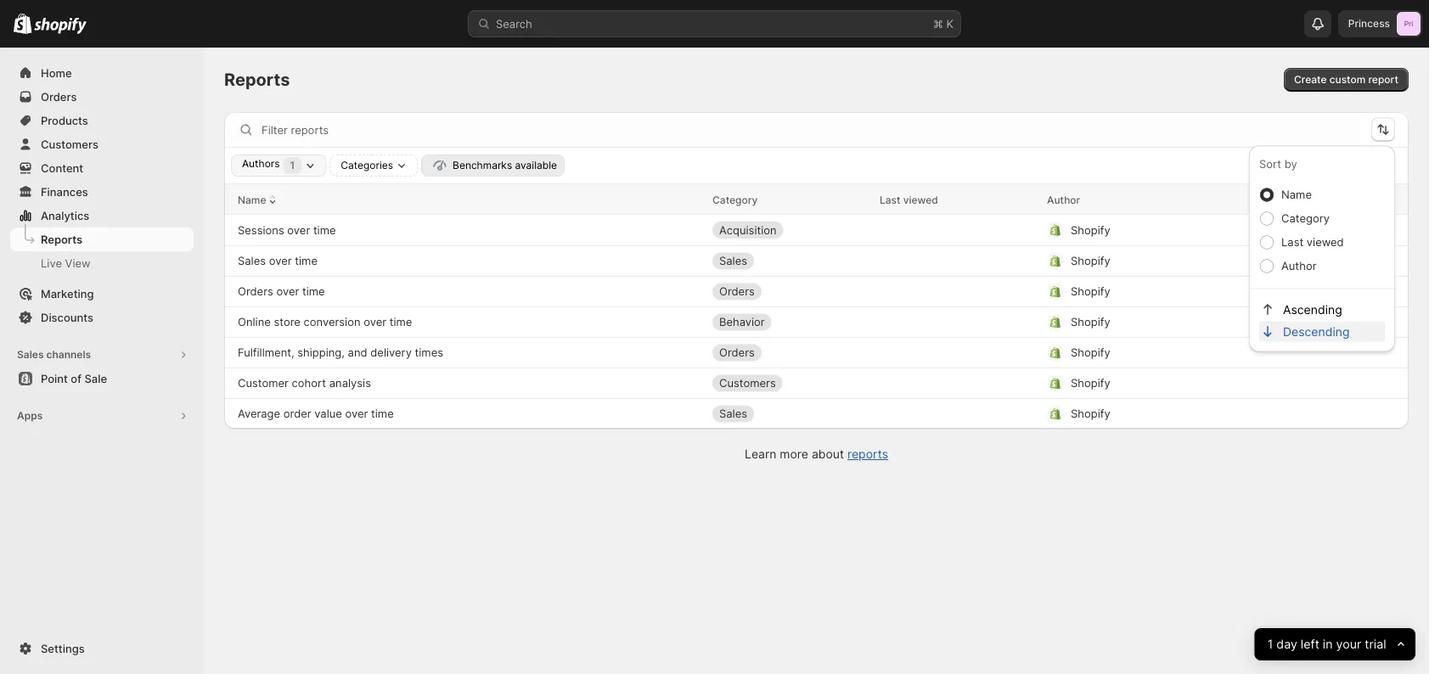 Task type: locate. For each thing, give the bounding box(es) containing it.
5 row from the top
[[224, 307, 1409, 337]]

0 horizontal spatial reports
[[41, 233, 82, 246]]

1 orders cell from the top
[[712, 278, 866, 305]]

1 vertical spatial 1
[[1268, 637, 1273, 652]]

2 shopify cell from the top
[[1047, 248, 1354, 275]]

0 vertical spatial orders cell
[[712, 278, 866, 305]]

live view link
[[10, 251, 194, 275]]

1 left day
[[1268, 637, 1273, 652]]

⌘
[[933, 17, 943, 30]]

name down the by
[[1281, 188, 1312, 201]]

orders cell down behavior cell
[[712, 339, 866, 366]]

princess image
[[1397, 12, 1421, 36]]

name up sessions
[[238, 193, 266, 206]]

1 horizontal spatial category
[[1281, 212, 1330, 225]]

0 vertical spatial customers
[[41, 138, 98, 151]]

sales cell down acquisition cell
[[712, 248, 866, 275]]

sales cell down customers cell
[[712, 400, 866, 428]]

content
[[41, 161, 83, 174]]

0 vertical spatial author
[[1047, 193, 1080, 206]]

marketing link
[[10, 282, 194, 306]]

viewed inside button
[[903, 193, 938, 206]]

1 vertical spatial sales cell
[[712, 400, 866, 428]]

1 shopify cell from the top
[[1047, 217, 1354, 244]]

live view
[[41, 256, 91, 270]]

time for orders over time
[[302, 285, 325, 298]]

0 horizontal spatial last
[[880, 193, 901, 206]]

reports down analytics at the top of the page
[[41, 233, 82, 246]]

0 vertical spatial category
[[712, 193, 758, 206]]

last viewed button
[[880, 191, 938, 208]]

orders
[[41, 90, 77, 103], [238, 285, 273, 298], [719, 285, 755, 298], [719, 346, 755, 359]]

1 horizontal spatial customers
[[719, 377, 776, 390]]

list of reports table
[[224, 184, 1409, 429]]

orders cell up behavior cell
[[712, 278, 866, 305]]

1 vertical spatial reports
[[41, 233, 82, 246]]

0 horizontal spatial customers
[[41, 138, 98, 151]]

reports
[[224, 69, 290, 90], [41, 233, 82, 246]]

row containing sales over time
[[224, 245, 1409, 276]]

4 shopify cell from the top
[[1047, 309, 1354, 336]]

7 shopify cell from the top
[[1047, 400, 1354, 428]]

name inside button
[[238, 193, 266, 206]]

left
[[1301, 637, 1320, 652]]

author
[[1047, 193, 1080, 206], [1281, 259, 1317, 272]]

ascending button
[[1259, 299, 1385, 319]]

shopify for customer cohort analysis
[[1071, 377, 1110, 390]]

1 horizontal spatial last
[[1281, 235, 1304, 249]]

over up the store
[[276, 285, 299, 298]]

time up "sales over time"
[[313, 223, 336, 236]]

over for sales
[[269, 254, 292, 267]]

0 horizontal spatial last viewed
[[880, 193, 938, 206]]

over up delivery
[[364, 315, 386, 329]]

7 row from the top
[[224, 368, 1409, 398]]

0 horizontal spatial 1
[[290, 159, 295, 172]]

results
[[1360, 158, 1395, 171]]

discounts link
[[10, 306, 194, 329]]

sales cell
[[712, 248, 866, 275], [712, 400, 866, 428]]

discounts
[[41, 311, 93, 324]]

2 sales cell from the top
[[712, 400, 866, 428]]

analytics link
[[10, 204, 194, 228]]

sales down sessions
[[238, 254, 266, 267]]

sales up point
[[17, 349, 44, 361]]

5 shopify cell from the top
[[1047, 339, 1354, 366]]

1 horizontal spatial viewed
[[1307, 235, 1344, 249]]

1 right authors
[[290, 159, 295, 172]]

cell
[[880, 278, 1033, 305]]

custom
[[1330, 73, 1366, 86]]

products link
[[10, 109, 194, 132]]

1 inside dropdown button
[[1268, 637, 1273, 652]]

report
[[1368, 73, 1399, 86]]

viewed inside sort by option group
[[1307, 235, 1344, 249]]

time for sessions over time
[[313, 223, 336, 236]]

1 shopify from the top
[[1071, 223, 1110, 236]]

last viewed inside list of reports table
[[880, 193, 938, 206]]

1 horizontal spatial name
[[1281, 188, 1312, 201]]

0 horizontal spatial viewed
[[903, 193, 938, 206]]

behavior
[[719, 315, 765, 329]]

online store conversion over time
[[238, 315, 412, 329]]

apps
[[17, 410, 43, 422]]

7 shopify from the top
[[1071, 407, 1110, 420]]

name
[[1281, 188, 1312, 201], [238, 193, 266, 206]]

fulfillment, shipping, and delivery times link
[[238, 344, 443, 361]]

descending
[[1283, 324, 1350, 339]]

0 horizontal spatial category
[[712, 193, 758, 206]]

1 for 1
[[290, 159, 295, 172]]

over up "sales over time"
[[287, 223, 310, 236]]

reports up authors
[[224, 69, 290, 90]]

shopify for online store conversion over time
[[1071, 315, 1110, 329]]

sales over time link
[[238, 253, 318, 270]]

last
[[880, 193, 901, 206], [1281, 235, 1304, 249]]

category up acquisition
[[712, 193, 758, 206]]

2 shopify from the top
[[1071, 254, 1110, 267]]

2 row from the top
[[224, 215, 1409, 245]]

finances
[[41, 185, 88, 198]]

1 horizontal spatial 1
[[1268, 637, 1273, 652]]

1 sales cell from the top
[[712, 248, 866, 275]]

1 horizontal spatial reports
[[224, 69, 290, 90]]

row containing fulfillment, shipping, and delivery times
[[224, 337, 1409, 368]]

3 shopify cell from the top
[[1047, 278, 1354, 305]]

viewed
[[903, 193, 938, 206], [1307, 235, 1344, 249]]

1 vertical spatial category
[[1281, 212, 1330, 225]]

time up delivery
[[390, 315, 412, 329]]

online
[[238, 315, 271, 329]]

products
[[41, 114, 88, 127]]

k
[[946, 17, 954, 30]]

sort
[[1259, 157, 1281, 170]]

create custom report button
[[1284, 68, 1409, 92]]

point of sale link
[[10, 367, 194, 391]]

time up online store conversion over time
[[302, 285, 325, 298]]

last viewed
[[880, 193, 938, 206], [1281, 235, 1344, 249]]

1 vertical spatial last viewed
[[1281, 235, 1344, 249]]

time inside sessions over time link
[[313, 223, 336, 236]]

sales up the learn
[[719, 407, 747, 420]]

0 horizontal spatial author
[[1047, 193, 1080, 206]]

online store conversion over time link
[[238, 314, 412, 331]]

sort by
[[1259, 157, 1297, 170]]

8 row from the top
[[224, 398, 1409, 429]]

0 vertical spatial 1
[[290, 159, 295, 172]]

sales
[[238, 254, 266, 267], [719, 254, 747, 267], [17, 349, 44, 361], [719, 407, 747, 420]]

authors
[[242, 158, 280, 170]]

customers down the products
[[41, 138, 98, 151]]

store
[[274, 315, 301, 329]]

by
[[1285, 157, 1297, 170]]

over inside "link"
[[269, 254, 292, 267]]

last inside sort by option group
[[1281, 235, 1304, 249]]

0 vertical spatial viewed
[[903, 193, 938, 206]]

0 vertical spatial sales cell
[[712, 248, 866, 275]]

0 horizontal spatial name
[[238, 193, 266, 206]]

4 shopify from the top
[[1071, 315, 1110, 329]]

0 horizontal spatial shopify image
[[14, 13, 32, 34]]

1 vertical spatial author
[[1281, 259, 1317, 272]]

and
[[348, 346, 367, 359]]

0 vertical spatial reports
[[224, 69, 290, 90]]

over for orders
[[276, 285, 299, 298]]

time
[[313, 223, 336, 236], [295, 254, 318, 267], [302, 285, 325, 298], [390, 315, 412, 329], [371, 407, 394, 420]]

2 orders cell from the top
[[712, 339, 866, 366]]

shopify image
[[14, 13, 32, 34], [34, 17, 87, 34]]

time inside sales over time "link"
[[295, 254, 318, 267]]

1 horizontal spatial author
[[1281, 259, 1317, 272]]

1
[[290, 159, 295, 172], [1268, 637, 1273, 652]]

orders over time
[[238, 285, 325, 298]]

row containing sessions over time
[[224, 215, 1409, 245]]

search
[[496, 17, 532, 30]]

reports inside reports link
[[41, 233, 82, 246]]

6 row from the top
[[224, 337, 1409, 368]]

6 shopify cell from the top
[[1047, 370, 1354, 397]]

4 row from the top
[[224, 276, 1409, 307]]

sales cell for sales over time
[[712, 248, 866, 275]]

category inside row
[[712, 193, 758, 206]]

0 vertical spatial last viewed
[[880, 193, 938, 206]]

over
[[287, 223, 310, 236], [269, 254, 292, 267], [276, 285, 299, 298], [364, 315, 386, 329], [345, 407, 368, 420]]

time down sessions over time link
[[295, 254, 318, 267]]

customer cohort analysis
[[238, 377, 371, 390]]

sessions over time
[[238, 223, 336, 236]]

5 shopify from the top
[[1071, 346, 1110, 359]]

time inside orders over time link
[[302, 285, 325, 298]]

times
[[415, 346, 443, 359]]

1 vertical spatial last
[[1281, 235, 1304, 249]]

orders up online
[[238, 285, 273, 298]]

row containing average order value over time
[[224, 398, 1409, 429]]

1 vertical spatial customers
[[719, 377, 776, 390]]

customers down behavior
[[719, 377, 776, 390]]

delivery
[[370, 346, 412, 359]]

point
[[41, 372, 68, 385]]

learn more about reports
[[745, 447, 888, 462]]

sessions
[[238, 223, 284, 236]]

1 horizontal spatial last viewed
[[1281, 235, 1344, 249]]

category down the by
[[1281, 212, 1330, 225]]

orders cell
[[712, 278, 866, 305], [712, 339, 866, 366]]

finances link
[[10, 180, 194, 204]]

time right value
[[371, 407, 394, 420]]

3 shopify from the top
[[1071, 285, 1110, 298]]

customers
[[41, 138, 98, 151], [719, 377, 776, 390]]

6 shopify from the top
[[1071, 377, 1110, 390]]

3 row from the top
[[224, 245, 1409, 276]]

time for sales over time
[[295, 254, 318, 267]]

more
[[780, 447, 808, 462]]

fulfillment, shipping, and delivery times
[[238, 346, 443, 359]]

shopify cell
[[1047, 217, 1354, 244], [1047, 248, 1354, 275], [1047, 278, 1354, 305], [1047, 309, 1354, 336], [1047, 339, 1354, 366], [1047, 370, 1354, 397], [1047, 400, 1354, 428]]

over up 'orders over time'
[[269, 254, 292, 267]]

customer cohort analysis link
[[238, 375, 371, 392]]

1 vertical spatial orders cell
[[712, 339, 866, 366]]

row
[[224, 184, 1409, 215], [224, 215, 1409, 245], [224, 245, 1409, 276], [224, 276, 1409, 307], [224, 307, 1409, 337], [224, 337, 1409, 368], [224, 368, 1409, 398], [224, 398, 1409, 429]]

sales down acquisition
[[719, 254, 747, 267]]

category
[[712, 193, 758, 206], [1281, 212, 1330, 225]]

order
[[283, 407, 311, 420]]

customers inside cell
[[719, 377, 776, 390]]

1 row from the top
[[224, 184, 1409, 215]]

1 vertical spatial viewed
[[1307, 235, 1344, 249]]

0 vertical spatial last
[[880, 193, 901, 206]]

benchmarks
[[453, 159, 512, 172]]



Task type: vqa. For each thing, say whether or not it's contained in the screenshot.


Task type: describe. For each thing, give the bounding box(es) containing it.
reports link
[[10, 228, 194, 251]]

orders up behavior
[[719, 285, 755, 298]]

ascending
[[1283, 302, 1342, 317]]

average order value over time link
[[238, 405, 394, 422]]

benchmarks available button
[[421, 155, 565, 177]]

analysis
[[329, 377, 371, 390]]

categories button
[[330, 155, 418, 177]]

shopify cell for sessions over time
[[1047, 217, 1354, 244]]

point of sale
[[41, 372, 107, 385]]

shopify for sales over time
[[1071, 254, 1110, 267]]

about
[[812, 447, 844, 462]]

descending button
[[1259, 321, 1385, 342]]

sales inside "link"
[[238, 254, 266, 267]]

acquisition cell
[[712, 217, 866, 244]]

row containing orders over time
[[224, 276, 1409, 307]]

princess
[[1348, 17, 1390, 30]]

live
[[41, 256, 62, 270]]

average order value over time
[[238, 407, 394, 420]]

in
[[1323, 637, 1333, 652]]

of
[[71, 372, 81, 385]]

shopify for fulfillment, shipping, and delivery times
[[1071, 346, 1110, 359]]

row containing online store conversion over time
[[224, 307, 1409, 337]]

1 day left in your trial
[[1268, 637, 1386, 652]]

orders link
[[10, 85, 194, 109]]

point of sale button
[[0, 367, 204, 391]]

shopify cell for average order value over time
[[1047, 400, 1354, 428]]

view
[[65, 256, 91, 270]]

value
[[314, 407, 342, 420]]

create
[[1294, 73, 1327, 86]]

average
[[238, 407, 280, 420]]

Filter reports text field
[[262, 116, 1358, 144]]

last inside button
[[880, 193, 901, 206]]

cohort
[[292, 377, 326, 390]]

time inside online store conversion over time link
[[390, 315, 412, 329]]

shopify for sessions over time
[[1071, 223, 1110, 236]]

reports
[[847, 447, 888, 462]]

content link
[[10, 156, 194, 180]]

1 horizontal spatial shopify image
[[34, 17, 87, 34]]

shopify cell for customer cohort analysis
[[1047, 370, 1354, 397]]

conversion
[[304, 315, 361, 329]]

sort by option group
[[1259, 183, 1385, 278]]

orders down home
[[41, 90, 77, 103]]

behavior cell
[[712, 309, 866, 336]]

sales cell for average order value over time
[[712, 400, 866, 428]]

sales inside button
[[17, 349, 44, 361]]

marketing
[[41, 287, 94, 300]]

home
[[41, 66, 72, 79]]

author button
[[1047, 191, 1080, 208]]

sales channels
[[17, 349, 91, 361]]

customers link
[[10, 132, 194, 156]]

orders cell for fulfillment, shipping, and delivery times
[[712, 339, 866, 366]]

shopify cell for sales over time
[[1047, 248, 1354, 275]]

day
[[1277, 637, 1298, 652]]

name button
[[238, 187, 279, 212]]

shopify for average order value over time
[[1071, 407, 1110, 420]]

orders cell for orders over time
[[712, 278, 866, 305]]

⌘ k
[[933, 17, 954, 30]]

fulfillment,
[[238, 346, 294, 359]]

customers cell
[[712, 370, 866, 397]]

category inside sort by option group
[[1281, 212, 1330, 225]]

customer
[[238, 377, 289, 390]]

row containing customer cohort analysis
[[224, 368, 1409, 398]]

benchmarks available
[[453, 159, 557, 172]]

sessions over time link
[[238, 222, 336, 239]]

time inside average order value over time link
[[371, 407, 394, 420]]

analytics
[[41, 209, 89, 222]]

1 for 1 day left in your trial
[[1268, 637, 1273, 652]]

available
[[515, 159, 557, 172]]

trial
[[1365, 637, 1386, 652]]

channels
[[46, 349, 91, 361]]

row containing name
[[224, 184, 1409, 215]]

categories
[[341, 159, 393, 172]]

apps button
[[10, 404, 194, 428]]

acquisition
[[719, 223, 777, 236]]

orders over time link
[[238, 283, 325, 300]]

sales over time
[[238, 254, 318, 267]]

sale
[[84, 372, 107, 385]]

shopify cell for fulfillment, shipping, and delivery times
[[1047, 339, 1354, 366]]

over for sessions
[[287, 223, 310, 236]]

category button
[[712, 191, 758, 208]]

orders down behavior
[[719, 346, 755, 359]]

sales channels button
[[10, 343, 194, 367]]

create custom report
[[1294, 73, 1399, 86]]

name inside sort by option group
[[1281, 188, 1312, 201]]

1 day left in your trial button
[[1255, 628, 1416, 661]]

author inside list of reports table
[[1047, 193, 1080, 206]]

shipping,
[[297, 346, 345, 359]]

settings
[[41, 642, 85, 655]]

last viewed inside sort by option group
[[1281, 235, 1344, 249]]

your
[[1336, 637, 1362, 652]]

author inside sort by option group
[[1281, 259, 1317, 272]]

home link
[[10, 61, 194, 85]]

reports link
[[847, 447, 888, 462]]

shopify cell for online store conversion over time
[[1047, 309, 1354, 336]]

over right value
[[345, 407, 368, 420]]



